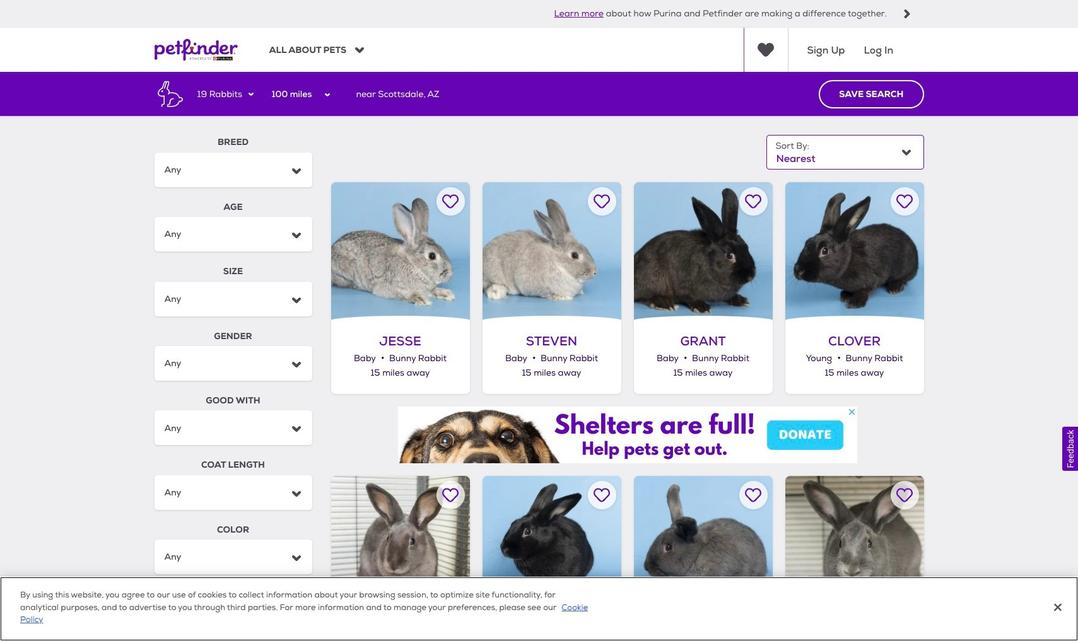 Task type: locate. For each thing, give the bounding box(es) containing it.
twinkle, adoptable rabbit, young female bunny rabbit, 15 miles away. image
[[634, 476, 773, 615]]

privacy alert dialog
[[0, 578, 1078, 642]]

advertisement element
[[398, 407, 857, 464]]

main content
[[0, 72, 1078, 642]]

earl, adoptable rabbit, young female bunny rabbit, 15 miles away. image
[[785, 476, 924, 615]]

petfinder home image
[[154, 28, 238, 72]]



Task type: vqa. For each thing, say whether or not it's contained in the screenshot.
the POPPY, adoptable Rabbit, Young Female Bunny Rabbit, 15 miles away. image
yes



Task type: describe. For each thing, give the bounding box(es) containing it.
jesse, adoptable rabbit, baby male bunny rabbit, 15 miles away. image
[[331, 183, 470, 321]]

steven, adoptable rabbit, baby male bunny rabbit, 15 miles away. image
[[482, 183, 621, 321]]

poppy, adoptable rabbit, young female bunny rabbit, 15 miles away. image
[[331, 476, 470, 615]]

clover, adoptable rabbit, young female bunny rabbit, 15 miles away. image
[[785, 183, 924, 321]]

grant, adoptable rabbit, baby male bunny rabbit, 15 miles away. image
[[634, 183, 773, 321]]

sam, adoptable rabbit, young female bunny rabbit, 15 miles away. image
[[482, 476, 621, 615]]



